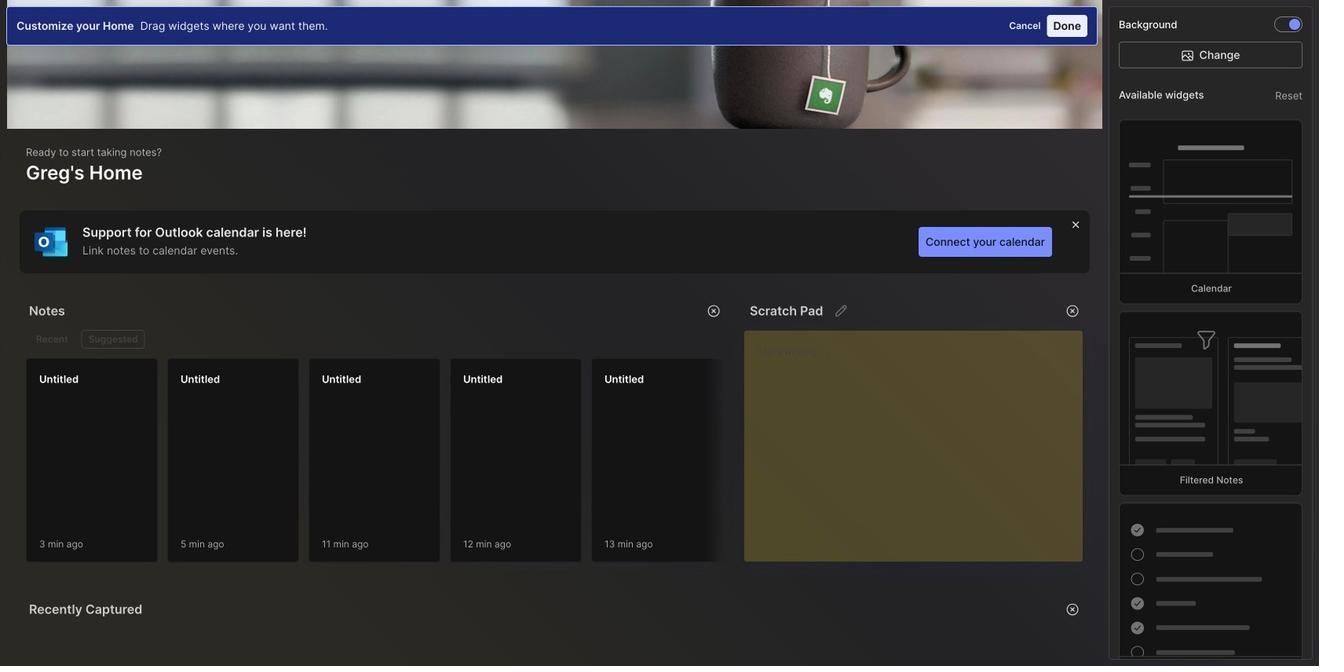 Task type: describe. For each thing, give the bounding box(es) containing it.
background image
[[1290, 19, 1301, 30]]



Task type: locate. For each thing, give the bounding box(es) containing it.
edit widget title image
[[834, 303, 849, 319]]



Task type: vqa. For each thing, say whether or not it's contained in the screenshot.
the Background Image
yes



